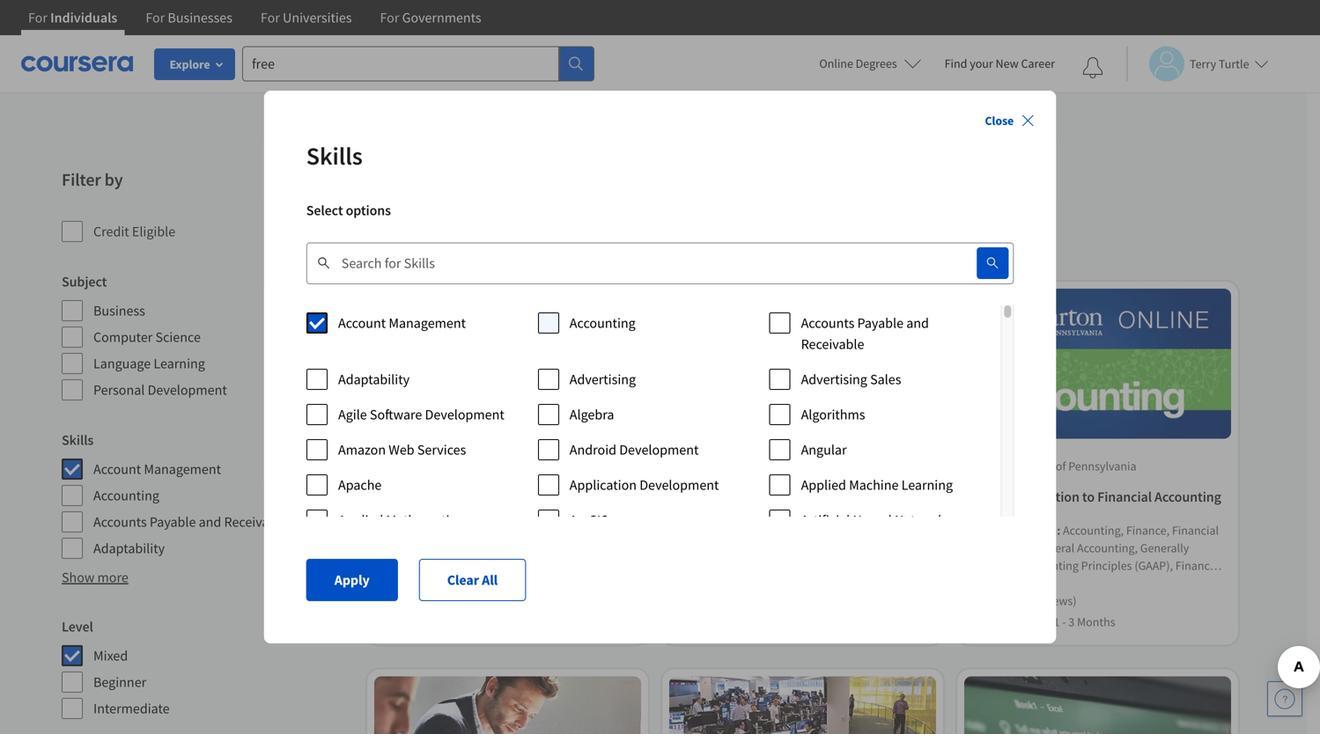 Task type: describe. For each thing, give the bounding box(es) containing it.
(gaap), inside the accounting, accounts payable and receivable, finance, financial accounting, general accounting, generally accepted accounting principles (gaap), account management, cash management, cost accounting, financial analysis
[[495, 575, 533, 591]]

clear all button
[[419, 559, 526, 601]]

university for to
[[411, 458, 463, 474]]

clear all
[[447, 572, 498, 589]]

show
[[62, 569, 95, 587]]

receivable inside "skills" group
[[224, 513, 287, 531]]

university of florida
[[706, 458, 810, 474]]

clear for clear all
[[447, 572, 479, 589]]

amazon
[[338, 441, 386, 459]]

applied for applied machine learning
[[801, 476, 846, 494]]

1
[[1054, 614, 1060, 630]]

sales
[[870, 371, 901, 388]]

skills group
[[62, 430, 350, 560]]

filter by
[[62, 169, 123, 191]]

accounting, down you'll
[[971, 540, 1032, 556]]

for governments
[[380, 9, 481, 26]]

accounting, finance, financial accounting, general accounting, generally accepted accounting principles (gaap), financial analysis, accounts payable and receivable, account management, cost accounting, taxes
[[971, 523, 1222, 609]]

level
[[62, 618, 93, 636]]

you'll
[[1002, 523, 1032, 538]]

and inside the accounting, accounts payable and receivable, finance, financial accounting, general accounting, generally accepted accounting principles (gaap), account management, cash management, cost accounting, financial analysis
[[381, 540, 401, 556]]

application development
[[569, 476, 719, 494]]

select
[[306, 202, 343, 219]]

accounts inside the accounting, accounts payable and receivable, finance, financial accounting, general accounting, generally accepted accounting principles (gaap), account management, cash management, cost accounting, financial analysis
[[536, 523, 583, 538]]

months
[[1077, 614, 1115, 630]]

close
[[985, 113, 1014, 129]]

for universities
[[261, 9, 352, 26]]

:
[[1057, 523, 1060, 538]]

university of pennsylvania for introduction
[[1001, 458, 1136, 474]]

algebra
[[569, 406, 614, 424]]

development for application
[[639, 476, 719, 494]]

analysis,
[[971, 575, 1016, 591]]

algorithms
[[801, 406, 865, 424]]

software
[[370, 406, 422, 424]]

accounting inside introduction to financial accounting link
[[532, 488, 598, 506]]

2 introduction from the left
[[1004, 488, 1080, 506]]

payable inside the accounting, accounts payable and receivable, finance, financial accounting, general accounting, generally accepted accounting principles (gaap), account management, cash management, cost accounting, financial analysis
[[585, 523, 626, 538]]

for for universities
[[261, 9, 280, 26]]

finance, inside the accounting, accounts payable and receivable, finance, financial accounting, general accounting, generally accepted accounting principles (gaap), account management, cash management, cost accounting, financial analysis
[[464, 540, 508, 556]]

clear for clear all
[[601, 237, 627, 253]]

1 introduction from the left
[[381, 488, 457, 506]]

networks
[[894, 512, 951, 529]]

mixed inside (505 reviews) mixed · course · 1 - 3 months
[[971, 614, 1002, 630]]

Search by keyword search field
[[331, 242, 935, 284]]

artificial neural networks
[[801, 512, 951, 529]]

(505
[[1009, 593, 1031, 609]]

skills inside dialog
[[306, 140, 363, 171]]

agile software development
[[338, 406, 504, 424]]

payable inside select skills options element
[[857, 314, 903, 332]]

development for personal
[[148, 381, 227, 399]]

mixed inside level group
[[93, 647, 128, 665]]

advertising for advertising
[[569, 371, 636, 388]]

adaptability inside "skills" group
[[93, 540, 165, 557]]

applied machine learning
[[801, 476, 953, 494]]

angular
[[801, 441, 847, 459]]

eligible
[[132, 223, 175, 240]]

(8k
[[419, 593, 436, 609]]

browse link
[[50, 69, 94, 90]]

mixed button
[[360, 231, 427, 259]]

for businesses
[[146, 9, 232, 26]]

mixed inside button
[[372, 237, 402, 253]]

personal & family financial planning link
[[676, 486, 929, 508]]

for for individuals
[[28, 9, 47, 26]]

computer science
[[93, 328, 201, 346]]

payable inside accounting, finance, financial accounting, general accounting, generally accepted accounting principles (gaap), financial analysis, accounts payable and receivable, account management, cost accounting, taxes
[[1068, 575, 1109, 591]]

applied mathematics
[[338, 512, 462, 529]]

services
[[417, 441, 466, 459]]

apply
[[334, 572, 370, 589]]

universities
[[283, 9, 352, 26]]

application
[[569, 476, 637, 494]]

all
[[482, 572, 498, 589]]

pennsylvania for to
[[1068, 458, 1136, 474]]

pennsylvania for financial
[[478, 458, 546, 474]]

and inside "skills" group
[[199, 513, 221, 531]]

account inside select skills options element
[[338, 314, 386, 332]]

accounts payable and receivable inside "skills" group
[[93, 513, 287, 531]]

businesses
[[168, 9, 232, 26]]

apache
[[338, 476, 381, 494]]

cost for account
[[555, 593, 578, 609]]

accounting, up cash
[[424, 558, 485, 574]]

account management button
[[434, 231, 583, 259]]

level group
[[62, 616, 350, 720]]

account inside account management button
[[446, 237, 488, 253]]

amazon web services
[[338, 441, 466, 459]]

skills you'll gain :
[[971, 523, 1063, 538]]

accounts inside accounting, finance, financial accounting, general accounting, generally accepted accounting principles (gaap), financial analysis, accounts payable and receivable, account management, cost accounting, taxes
[[1019, 575, 1066, 591]]

android development
[[569, 441, 699, 459]]

applied for applied mathematics
[[338, 512, 383, 529]]

advertising sales
[[801, 371, 901, 388]]

&
[[731, 488, 740, 506]]

show more button
[[62, 567, 128, 588]]

more
[[97, 569, 128, 587]]

governments
[[402, 9, 481, 26]]

android
[[569, 441, 616, 459]]

accounts inside "skills" group
[[93, 513, 147, 531]]

apply button
[[306, 559, 398, 601]]

1 · from the left
[[1004, 614, 1007, 630]]

artificial
[[801, 512, 850, 529]]

for for businesses
[[146, 9, 165, 26]]

close button
[[978, 105, 1042, 136]]

gain
[[1034, 523, 1057, 538]]

clear all button
[[590, 231, 653, 259]]

planning
[[843, 488, 896, 506]]

2 horizontal spatial skills
[[971, 523, 1000, 538]]

more introduction to financial accounting
[[971, 488, 1221, 506]]

all
[[630, 237, 642, 253]]

principles inside the accounting, accounts payable and receivable, finance, financial accounting, general accounting, generally accepted accounting principles (gaap), account management, cash management, cost accounting, financial analysis
[[442, 575, 492, 591]]

credit eligible
[[93, 223, 175, 240]]

arcgis
[[569, 512, 608, 529]]

accounting, accounts payable and receivable, finance, financial accounting, general accounting, generally accepted accounting principles (gaap), account management, cash management, cost accounting, financial analysis
[[381, 523, 626, 627]]

select skills options element
[[306, 306, 1014, 538]]

generally inside accounting, finance, financial accounting, general accounting, generally accepted accounting principles (gaap), financial analysis, accounts payable and receivable, account management, cost accounting, taxes
[[1140, 540, 1189, 556]]

florida
[[773, 458, 810, 474]]

learning inside subject group
[[154, 355, 205, 373]]

of for to
[[1056, 458, 1066, 474]]

select options
[[306, 202, 391, 219]]

business
[[93, 302, 145, 320]]

of for family
[[761, 458, 771, 474]]

personal development
[[93, 381, 227, 399]]

family
[[743, 488, 783, 506]]

1 management, from the left
[[381, 593, 452, 609]]



Task type: vqa. For each thing, say whether or not it's contained in the screenshot.
go,
no



Task type: locate. For each thing, give the bounding box(es) containing it.
2 cost from the left
[[1089, 593, 1112, 609]]

advertising up algebra
[[569, 371, 636, 388]]

university
[[411, 458, 463, 474], [706, 458, 758, 474], [1001, 458, 1053, 474]]

1 horizontal spatial university
[[706, 458, 758, 474]]

personal & family financial planning
[[676, 488, 896, 506]]

-
[[1062, 614, 1066, 630]]

accounting inside accounting, finance, financial accounting, general accounting, generally accepted accounting principles (gaap), financial analysis, accounts payable and receivable, account management, cost accounting, taxes
[[1021, 558, 1079, 574]]

1 vertical spatial management
[[389, 314, 466, 332]]

1 vertical spatial learning
[[901, 476, 953, 494]]

personal down language
[[93, 381, 145, 399]]

development
[[148, 381, 227, 399], [425, 406, 504, 424], [619, 441, 699, 459], [639, 476, 719, 494]]

1 for from the left
[[28, 9, 47, 26]]

1 university from the left
[[411, 458, 463, 474]]

personal for personal & family financial planning
[[676, 488, 729, 506]]

1 vertical spatial finance,
[[464, 540, 508, 556]]

accounting inside select skills options element
[[569, 314, 635, 332]]

2 horizontal spatial management,
[[1016, 593, 1086, 609]]

learning inside select skills options element
[[901, 476, 953, 494]]

new
[[996, 55, 1019, 71]]

cost for and
[[1089, 593, 1112, 609]]

0 horizontal spatial management
[[144, 461, 221, 478]]

show notifications image
[[1082, 57, 1103, 78]]

accounts up (505 reviews) mixed · course · 1 - 3 months
[[1019, 575, 1066, 591]]

4.7
[[399, 593, 415, 609]]

clear inside the skills dialog
[[447, 572, 479, 589]]

adaptability up agile
[[338, 371, 409, 388]]

accounting, down introduction to financial accounting link
[[473, 523, 534, 538]]

0 vertical spatial mixed
[[372, 237, 402, 253]]

1 horizontal spatial mixed
[[372, 237, 402, 253]]

1 vertical spatial accounts payable and receivable
[[93, 513, 287, 531]]

0 vertical spatial receivable
[[801, 336, 864, 353]]

development for android
[[619, 441, 699, 459]]

advertising for advertising sales
[[801, 371, 867, 388]]

cost inside the accounting, accounts payable and receivable, finance, financial accounting, general accounting, generally accepted accounting principles (gaap), account management, cash management, cost accounting, financial analysis
[[555, 593, 578, 609]]

0 horizontal spatial pennsylvania
[[478, 458, 546, 474]]

0 horizontal spatial management,
[[381, 593, 452, 609]]

more introduction to financial accounting link
[[971, 486, 1224, 508]]

learning up networks
[[901, 476, 953, 494]]

1 horizontal spatial clear
[[601, 237, 627, 253]]

0 vertical spatial skills
[[306, 140, 363, 171]]

(gaap),
[[1135, 558, 1173, 574], [495, 575, 533, 591]]

1 horizontal spatial principles
[[1081, 558, 1132, 574]]

0 horizontal spatial to
[[459, 488, 472, 506]]

1 university of pennsylvania from the left
[[411, 458, 546, 474]]

for left "universities"
[[261, 9, 280, 26]]

principles inside accounting, finance, financial accounting, general accounting, generally accepted accounting principles (gaap), financial analysis, accounts payable and receivable, account management, cost accounting, taxes
[[1081, 558, 1132, 574]]

1 vertical spatial mixed
[[971, 614, 1002, 630]]

computer
[[93, 328, 153, 346]]

find your new career
[[945, 55, 1055, 71]]

accounting, down more introduction to financial accounting link
[[1077, 540, 1138, 556]]

(505 reviews) mixed · course · 1 - 3 months
[[971, 593, 1115, 630]]

of for financial
[[466, 458, 476, 474]]

1 advertising from the left
[[569, 371, 636, 388]]

0 horizontal spatial university
[[411, 458, 463, 474]]

management,
[[381, 593, 452, 609], [482, 593, 553, 609], [1016, 593, 1086, 609]]

introduction up gain at the right bottom of page
[[1004, 488, 1080, 506]]

0 vertical spatial adaptability
[[338, 371, 409, 388]]

to up mathematics
[[459, 488, 472, 506]]

intermediate
[[93, 700, 170, 718]]

for
[[28, 9, 47, 26], [146, 9, 165, 26], [261, 9, 280, 26], [380, 9, 399, 26]]

1 to from the left
[[459, 488, 472, 506]]

advertising up algorithms
[[801, 371, 867, 388]]

adaptability inside select skills options element
[[338, 371, 409, 388]]

0 vertical spatial accounts payable and receivable
[[801, 314, 929, 353]]

finance, up all
[[464, 540, 508, 556]]

0 horizontal spatial adaptability
[[93, 540, 165, 557]]

taxes
[[1177, 593, 1206, 609]]

browse
[[50, 70, 94, 88]]

beginner
[[93, 674, 146, 691]]

help center image
[[1274, 689, 1295, 710]]

1 horizontal spatial accounts payable and receivable
[[801, 314, 929, 353]]

payable inside "skills" group
[[150, 513, 196, 531]]

payable
[[857, 314, 903, 332], [150, 513, 196, 531], [585, 523, 626, 538], [1068, 575, 1109, 591]]

0 vertical spatial applied
[[801, 476, 846, 494]]

management, for accounting
[[482, 593, 553, 609]]

0 vertical spatial learning
[[154, 355, 205, 373]]

applied down apache
[[338, 512, 383, 529]]

principles up cash
[[442, 575, 492, 591]]

0 horizontal spatial skills
[[62, 432, 94, 449]]

4 for from the left
[[380, 9, 399, 26]]

1 horizontal spatial to
[[1082, 488, 1095, 506]]

0 vertical spatial (gaap),
[[1135, 558, 1173, 574]]

None search field
[[242, 46, 594, 81]]

1 horizontal spatial advertising
[[801, 371, 867, 388]]

management, up the 1
[[1016, 593, 1086, 609]]

1 horizontal spatial (gaap),
[[1135, 558, 1173, 574]]

free
[[136, 70, 162, 88]]

2 accepted from the left
[[971, 558, 1018, 574]]

coursera image
[[21, 50, 133, 78]]

university for &
[[706, 458, 758, 474]]

development up application development
[[619, 441, 699, 459]]

university of pennsylvania up introduction to financial accounting
[[411, 458, 546, 474]]

1 horizontal spatial pennsylvania
[[1068, 458, 1136, 474]]

find your new career link
[[936, 53, 1064, 75]]

0 horizontal spatial accepted
[[538, 558, 585, 574]]

cost up months on the right bottom of page
[[1089, 593, 1112, 609]]

2 pennsylvania from the left
[[1068, 458, 1136, 474]]

0 vertical spatial receivable,
[[404, 540, 462, 556]]

management, up analysis
[[482, 593, 553, 609]]

general inside accounting, finance, financial accounting, general accounting, generally accepted accounting principles (gaap), financial analysis, accounts payable and receivable, account management, cost accounting, taxes
[[1035, 540, 1075, 556]]

principles
[[1081, 558, 1132, 574], [442, 575, 492, 591]]

1 horizontal spatial learning
[[901, 476, 953, 494]]

applied down the angular
[[801, 476, 846, 494]]

0 vertical spatial clear
[[601, 237, 627, 253]]

introduction
[[381, 488, 457, 506], [1004, 488, 1080, 506]]

personal for personal development
[[93, 381, 145, 399]]

accounting, down 4.7 on the bottom of page
[[381, 611, 442, 627]]

and inside accounting, finance, financial accounting, general accounting, generally accepted accounting principles (gaap), financial analysis, accounts payable and receivable, account management, cost accounting, taxes
[[1111, 575, 1131, 591]]

1 vertical spatial receivable,
[[1133, 575, 1192, 591]]

filter
[[62, 169, 101, 191]]

receivable, down mathematics
[[404, 540, 462, 556]]

accepted
[[538, 558, 585, 574], [971, 558, 1018, 574]]

accounts
[[801, 314, 854, 332], [93, 513, 147, 531], [536, 523, 583, 538], [1019, 575, 1066, 591]]

account inside the accounting, accounts payable and receivable, finance, financial accounting, general accounting, generally accepted accounting principles (gaap), account management, cash management, cost accounting, financial analysis
[[536, 575, 578, 591]]

generally inside the accounting, accounts payable and receivable, finance, financial accounting, general accounting, generally accepted accounting principles (gaap), account management, cash management, cost accounting, financial analysis
[[487, 558, 536, 574]]

1 vertical spatial applied
[[338, 512, 383, 529]]

1 horizontal spatial finance,
[[1126, 523, 1170, 538]]

2 for from the left
[[146, 9, 165, 26]]

university of pennsylvania
[[411, 458, 546, 474], [1001, 458, 1136, 474]]

1 vertical spatial skills
[[62, 432, 94, 449]]

clear left all
[[601, 237, 627, 253]]

accounting, down arcgis
[[560, 540, 620, 556]]

university down agile software development
[[411, 458, 463, 474]]

0 horizontal spatial cost
[[555, 593, 578, 609]]

2 horizontal spatial management
[[490, 237, 558, 253]]

options
[[346, 202, 391, 219]]

university of pennsylvania up more introduction to financial accounting
[[1001, 458, 1136, 474]]

management inside button
[[490, 237, 558, 253]]

development up services
[[425, 406, 504, 424]]

of left florida
[[761, 458, 771, 474]]

3 of from the left
[[1056, 458, 1066, 474]]

by
[[104, 169, 123, 191]]

1 horizontal spatial general
[[1035, 540, 1075, 556]]

(gaap), inside accounting, finance, financial accounting, general accounting, generally accepted accounting principles (gaap), financial analysis, accounts payable and receivable, account management, cost accounting, taxes
[[1135, 558, 1173, 574]]

for left 'individuals' at left top
[[28, 9, 47, 26]]

general up 4.7 on the bottom of page
[[381, 558, 421, 574]]

skills
[[306, 140, 363, 171], [62, 432, 94, 449], [971, 523, 1000, 538]]

neural
[[853, 512, 892, 529]]

search image
[[986, 256, 1000, 270]]

1 vertical spatial adaptability
[[93, 540, 165, 557]]

1 horizontal spatial ·
[[1048, 614, 1051, 630]]

1 cost from the left
[[555, 593, 578, 609]]

pennsylvania up introduction to financial accounting link
[[478, 458, 546, 474]]

university up &
[[706, 458, 758, 474]]

0 horizontal spatial advertising
[[569, 371, 636, 388]]

1 pennsylvania from the left
[[478, 458, 546, 474]]

career
[[1021, 55, 1055, 71]]

introduction to financial accounting
[[381, 488, 598, 506]]

management
[[490, 237, 558, 253], [389, 314, 466, 332], [144, 461, 221, 478]]

clear up cash
[[447, 572, 479, 589]]

and
[[906, 314, 929, 332], [199, 513, 221, 531], [381, 540, 401, 556], [1111, 575, 1131, 591]]

mixed down options
[[372, 237, 402, 253]]

receivable, up taxes
[[1133, 575, 1192, 591]]

to up accounting, finance, financial accounting, general accounting, generally accepted accounting principles (gaap), financial analysis, accounts payable and receivable, account management, cost accounting, taxes
[[1082, 488, 1095, 506]]

0 vertical spatial principles
[[1081, 558, 1132, 574]]

management, for analysis,
[[1016, 593, 1086, 609]]

1 vertical spatial clear
[[447, 572, 479, 589]]

development down language learning
[[148, 381, 227, 399]]

generally up taxes
[[1140, 540, 1189, 556]]

account inside "skills" group
[[93, 461, 141, 478]]

university for introduction
[[1001, 458, 1053, 474]]

subject
[[62, 273, 107, 291]]

0 vertical spatial general
[[1035, 540, 1075, 556]]

account management inside "skills" group
[[93, 461, 221, 478]]

for left businesses
[[146, 9, 165, 26]]

mixed
[[372, 237, 402, 253], [971, 614, 1002, 630], [93, 647, 128, 665]]

accounts up more
[[93, 513, 147, 531]]

1 horizontal spatial accepted
[[971, 558, 1018, 574]]

2 management, from the left
[[482, 593, 553, 609]]

accounting
[[569, 314, 635, 332], [93, 487, 159, 505], [532, 488, 598, 506], [1155, 488, 1221, 506], [1021, 558, 1079, 574], [381, 575, 439, 591]]

0 vertical spatial management
[[490, 237, 558, 253]]

0 vertical spatial finance,
[[1126, 523, 1170, 538]]

accounts inside "accounts payable and receivable"
[[801, 314, 854, 332]]

university up more
[[1001, 458, 1053, 474]]

receivable,
[[404, 540, 462, 556], [1133, 575, 1192, 591]]

· left the 1
[[1048, 614, 1051, 630]]

0 horizontal spatial reviews)
[[438, 593, 481, 609]]

1 horizontal spatial introduction
[[1004, 488, 1080, 506]]

1 horizontal spatial university of pennsylvania
[[1001, 458, 1136, 474]]

accepted inside accounting, finance, financial accounting, general accounting, generally accepted accounting principles (gaap), financial analysis, accounts payable and receivable, account management, cost accounting, taxes
[[971, 558, 1018, 574]]

2 university of pennsylvania from the left
[[1001, 458, 1136, 474]]

introduction up mathematics
[[381, 488, 457, 506]]

reviews) inside (505 reviews) mixed · course · 1 - 3 months
[[1034, 593, 1077, 609]]

2 of from the left
[[761, 458, 771, 474]]

receivable, inside the accounting, accounts payable and receivable, finance, financial accounting, general accounting, generally accepted accounting principles (gaap), account management, cash management, cost accounting, financial analysis
[[404, 540, 462, 556]]

0 vertical spatial personal
[[93, 381, 145, 399]]

agile
[[338, 406, 367, 424]]

accounting, left taxes
[[1114, 593, 1175, 609]]

2 vertical spatial management
[[144, 461, 221, 478]]

accounting inside "skills" group
[[93, 487, 159, 505]]

accepted down arcgis
[[538, 558, 585, 574]]

of up introduction to financial accounting
[[466, 458, 476, 474]]

adaptability up more
[[93, 540, 165, 557]]

1 horizontal spatial generally
[[1140, 540, 1189, 556]]

receivable, inside accounting, finance, financial accounting, general accounting, generally accepted accounting principles (gaap), financial analysis, accounts payable and receivable, account management, cost accounting, taxes
[[1133, 575, 1192, 591]]

2 advertising from the left
[[801, 371, 867, 388]]

0 horizontal spatial learning
[[154, 355, 205, 373]]

personal inside personal & family financial planning link
[[676, 488, 729, 506]]

1 horizontal spatial management,
[[482, 593, 553, 609]]

account inside accounting, finance, financial accounting, general accounting, generally accepted accounting principles (gaap), financial analysis, accounts payable and receivable, account management, cost accounting, taxes
[[971, 593, 1013, 609]]

show more
[[62, 569, 128, 587]]

finance,
[[1126, 523, 1170, 538], [464, 540, 508, 556]]

accounting inside more introduction to financial accounting link
[[1155, 488, 1221, 506]]

financial
[[474, 488, 529, 506], [786, 488, 840, 506], [1097, 488, 1152, 506], [1172, 523, 1219, 538], [510, 540, 557, 556], [1175, 558, 1222, 574], [445, 611, 491, 627]]

1 horizontal spatial receivable,
[[1133, 575, 1192, 591]]

development down android development
[[639, 476, 719, 494]]

0 horizontal spatial mixed
[[93, 647, 128, 665]]

skills inside group
[[62, 432, 94, 449]]

0 horizontal spatial clear
[[447, 572, 479, 589]]

2 horizontal spatial mixed
[[971, 614, 1002, 630]]

2 · from the left
[[1048, 614, 1051, 630]]

1 horizontal spatial adaptability
[[338, 371, 409, 388]]

1 vertical spatial personal
[[676, 488, 729, 506]]

1 accepted from the left
[[538, 558, 585, 574]]

of up more introduction to financial accounting
[[1056, 458, 1066, 474]]

1 horizontal spatial cost
[[1089, 593, 1112, 609]]

1 vertical spatial general
[[381, 558, 421, 574]]

skills dialog
[[264, 91, 1056, 644]]

1 vertical spatial receivable
[[224, 513, 287, 531]]

management inside "skills" group
[[144, 461, 221, 478]]

1 reviews) from the left
[[438, 593, 481, 609]]

1 vertical spatial principles
[[442, 575, 492, 591]]

0 horizontal spatial university of pennsylvania
[[411, 458, 546, 474]]

subject group
[[62, 271, 350, 402]]

2 vertical spatial skills
[[971, 523, 1000, 538]]

2 to from the left
[[1082, 488, 1095, 506]]

accounts payable and receivable inside select skills options element
[[801, 314, 929, 353]]

·
[[1004, 614, 1007, 630], [1048, 614, 1051, 630]]

0 horizontal spatial of
[[466, 458, 476, 474]]

cost down arcgis
[[555, 593, 578, 609]]

accounts up advertising sales
[[801, 314, 854, 332]]

1 vertical spatial generally
[[487, 558, 536, 574]]

3
[[1068, 614, 1075, 630]]

2 reviews) from the left
[[1034, 593, 1077, 609]]

language learning
[[93, 355, 205, 373]]

reviews) up the 1
[[1034, 593, 1077, 609]]

1 horizontal spatial applied
[[801, 476, 846, 494]]

0 horizontal spatial introduction
[[381, 488, 457, 506]]

personal inside subject group
[[93, 381, 145, 399]]

2 horizontal spatial university
[[1001, 458, 1053, 474]]

2 vertical spatial account management
[[93, 461, 221, 478]]

0 horizontal spatial personal
[[93, 381, 145, 399]]

more
[[971, 488, 1001, 506]]

0 horizontal spatial accounts payable and receivable
[[93, 513, 287, 531]]

generally
[[1140, 540, 1189, 556], [487, 558, 536, 574]]

pennsylvania
[[478, 458, 546, 474], [1068, 458, 1136, 474]]

0 horizontal spatial principles
[[442, 575, 492, 591]]

learning down science
[[154, 355, 205, 373]]

for individuals
[[28, 9, 117, 26]]

your
[[970, 55, 993, 71]]

account management inside select skills options element
[[338, 314, 466, 332]]

accounting inside the accounting, accounts payable and receivable, finance, financial accounting, general accounting, generally accepted accounting principles (gaap), account management, cash management, cost accounting, financial analysis
[[381, 575, 439, 591]]

1 horizontal spatial skills
[[306, 140, 363, 171]]

0 vertical spatial generally
[[1140, 540, 1189, 556]]

3 for from the left
[[261, 9, 280, 26]]

2 horizontal spatial of
[[1056, 458, 1066, 474]]

1 horizontal spatial receivable
[[801, 336, 864, 353]]

adaptability
[[338, 371, 409, 388], [93, 540, 165, 557]]

receivable
[[801, 336, 864, 353], [224, 513, 287, 531]]

0 horizontal spatial ·
[[1004, 614, 1007, 630]]

science
[[155, 328, 201, 346]]

pennsylvania up more introduction to financial accounting link
[[1068, 458, 1136, 474]]

account management inside button
[[446, 237, 558, 253]]

1 horizontal spatial reviews)
[[1034, 593, 1077, 609]]

3 management, from the left
[[1016, 593, 1086, 609]]

cost
[[555, 593, 578, 609], [1089, 593, 1112, 609]]

clear all
[[601, 237, 642, 253]]

accepted up analysis,
[[971, 558, 1018, 574]]

accounting, down more introduction to financial accounting
[[1063, 523, 1124, 538]]

management inside select skills options element
[[389, 314, 466, 332]]

general down :
[[1035, 540, 1075, 556]]

1 of from the left
[[466, 458, 476, 474]]

cost inside accounting, finance, financial accounting, general accounting, generally accepted accounting principles (gaap), financial analysis, accounts payable and receivable, account management, cost accounting, taxes
[[1089, 593, 1112, 609]]

0 horizontal spatial applied
[[338, 512, 383, 529]]

reviews) down clear all
[[438, 593, 481, 609]]

2 university from the left
[[706, 458, 758, 474]]

general
[[1035, 540, 1075, 556], [381, 558, 421, 574]]

management, left cash
[[381, 593, 452, 609]]

course
[[1010, 614, 1046, 630]]

management, inside accounting, finance, financial accounting, general accounting, generally accepted accounting principles (gaap), financial analysis, accounts payable and receivable, account management, cost accounting, taxes
[[1016, 593, 1086, 609]]

and inside select skills options element
[[906, 314, 929, 332]]

0 horizontal spatial receivable,
[[404, 540, 462, 556]]

development inside subject group
[[148, 381, 227, 399]]

1 vertical spatial (gaap),
[[495, 575, 533, 591]]

language
[[93, 355, 151, 373]]

general inside the accounting, accounts payable and receivable, finance, financial accounting, general accounting, generally accepted accounting principles (gaap), account management, cash management, cost accounting, financial analysis
[[381, 558, 421, 574]]

0 vertical spatial account management
[[446, 237, 558, 253]]

for for governments
[[380, 9, 399, 26]]

1 horizontal spatial personal
[[676, 488, 729, 506]]

mixed down analysis,
[[971, 614, 1002, 630]]

finance, down more introduction to financial accounting link
[[1126, 523, 1170, 538]]

receivable inside select skills options element
[[801, 336, 864, 353]]

accepted inside the accounting, accounts payable and receivable, finance, financial accounting, general accounting, generally accepted accounting principles (gaap), account management, cash management, cost accounting, financial analysis
[[538, 558, 585, 574]]

1 horizontal spatial of
[[761, 458, 771, 474]]

generally up analysis
[[487, 558, 536, 574]]

0 horizontal spatial (gaap),
[[495, 575, 533, 591]]

0 horizontal spatial general
[[381, 558, 421, 574]]

university of pennsylvania for to
[[411, 458, 546, 474]]

machine
[[849, 476, 898, 494]]

to
[[459, 488, 472, 506], [1082, 488, 1095, 506]]

2 vertical spatial mixed
[[93, 647, 128, 665]]

for left governments
[[380, 9, 399, 26]]

web
[[388, 441, 414, 459]]

mixed up beginner
[[93, 647, 128, 665]]

3 university from the left
[[1001, 458, 1053, 474]]

0 horizontal spatial receivable
[[224, 513, 287, 531]]

banner navigation
[[14, 0, 495, 48]]

mathematics
[[386, 512, 462, 529]]

1 vertical spatial account management
[[338, 314, 466, 332]]

principles up months on the right bottom of page
[[1081, 558, 1132, 574]]

finance, inside accounting, finance, financial accounting, general accounting, generally accepted accounting principles (gaap), financial analysis, accounts payable and receivable, account management, cost accounting, taxes
[[1126, 523, 1170, 538]]

1 horizontal spatial management
[[389, 314, 466, 332]]

0 horizontal spatial generally
[[487, 558, 536, 574]]

0 horizontal spatial finance,
[[464, 540, 508, 556]]

cash
[[454, 593, 480, 609]]

clear
[[601, 237, 627, 253], [447, 572, 479, 589]]

advertising
[[569, 371, 636, 388], [801, 371, 867, 388]]

introduction to financial accounting link
[[381, 486, 634, 508]]

analysis
[[494, 611, 536, 627]]

account
[[446, 237, 488, 253], [338, 314, 386, 332], [93, 461, 141, 478], [536, 575, 578, 591], [971, 593, 1013, 609]]

find
[[945, 55, 967, 71]]

personal left &
[[676, 488, 729, 506]]

accounts down introduction to financial accounting link
[[536, 523, 583, 538]]

· left course
[[1004, 614, 1007, 630]]

credit
[[93, 223, 129, 240]]



